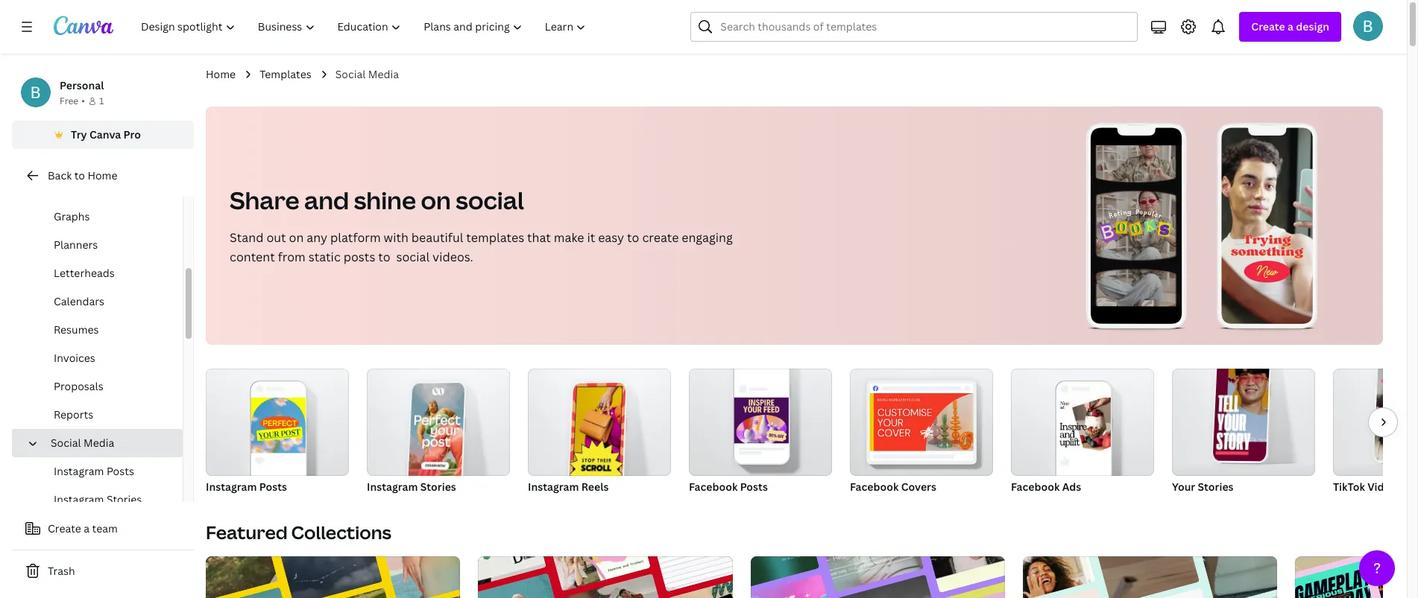 Task type: vqa. For each thing, say whether or not it's contained in the screenshot.
1 of 2 for BROWN AND CREAM MINIMALIST FASHION STYLE DL FOLDED CARD image
no



Task type: describe. For each thing, give the bounding box(es) containing it.
resumes link
[[24, 316, 183, 345]]

letterheads
[[54, 266, 115, 280]]

0 vertical spatial home
[[206, 67, 236, 81]]

instagram posts link for the right instagram stories link
[[206, 369, 349, 497]]

1 horizontal spatial media
[[368, 67, 399, 81]]

create a team button
[[12, 515, 194, 544]]

create for create a design
[[1252, 19, 1286, 34]]

static
[[309, 249, 341, 266]]

graphs
[[54, 210, 90, 224]]

beautiful
[[412, 230, 463, 246]]

it
[[587, 230, 595, 246]]

invoices
[[54, 351, 95, 365]]

back
[[48, 169, 72, 183]]

templates
[[466, 230, 524, 246]]

easy
[[598, 230, 624, 246]]

1 vertical spatial social
[[51, 436, 81, 450]]

instagram up create a team
[[54, 493, 104, 507]]

0 horizontal spatial posts
[[107, 465, 134, 479]]

ads
[[1063, 480, 1082, 494]]

any
[[307, 230, 328, 246]]

try canva pro
[[71, 128, 141, 142]]

invoices link
[[24, 345, 183, 373]]

facebook post image inside "link"
[[734, 398, 789, 444]]

shine
[[354, 184, 416, 216]]

try canva pro button
[[12, 121, 194, 149]]

create a design button
[[1240, 12, 1342, 42]]

facebook posts
[[689, 480, 768, 494]]

0 horizontal spatial instagram stories link
[[24, 486, 183, 515]]

facebook ads
[[1011, 480, 1082, 494]]

instagram for the right instagram stories link
[[367, 480, 418, 494]]

instagram reels link
[[528, 369, 671, 497]]

1 horizontal spatial on
[[421, 184, 451, 216]]

0 vertical spatial social media
[[335, 67, 399, 81]]

facebook for facebook posts
[[689, 480, 738, 494]]

out
[[267, 230, 286, 246]]

1 horizontal spatial instagram posts
[[206, 480, 287, 494]]

reels
[[582, 480, 609, 494]]

instagram story image inside instagram stories link
[[408, 383, 465, 485]]

proposals
[[54, 380, 103, 394]]

free
[[60, 95, 78, 107]]

trash link
[[12, 557, 194, 587]]

•
[[81, 95, 85, 107]]

facebook covers link
[[850, 369, 993, 497]]

back to home
[[48, 169, 117, 183]]

instagram for instagram posts link associated with the right instagram stories link
[[206, 480, 257, 494]]

instagram down reports on the bottom left
[[54, 465, 104, 479]]

stand out on any platform with beautiful templates that make it easy to create engaging content from static posts to  social videos.
[[230, 230, 733, 266]]

tiktok
[[1334, 480, 1365, 494]]

with
[[384, 230, 409, 246]]

a for design
[[1288, 19, 1294, 34]]

share
[[230, 184, 299, 216]]

facebook covers
[[850, 480, 937, 494]]

home link
[[206, 66, 236, 83]]

0 horizontal spatial social media
[[51, 436, 114, 450]]

social inside stand out on any platform with beautiful templates that make it easy to create engaging content from static posts to  social videos.
[[396, 249, 430, 266]]

from
[[278, 249, 306, 266]]

design
[[1296, 19, 1330, 34]]

0 vertical spatial instagram posts
[[54, 465, 134, 479]]

top level navigation element
[[131, 12, 599, 42]]

instagram for instagram reels link
[[528, 480, 579, 494]]

engaging
[[682, 230, 733, 246]]

videos
[[1368, 480, 1402, 494]]

free •
[[60, 95, 85, 107]]



Task type: locate. For each thing, give the bounding box(es) containing it.
content
[[230, 249, 275, 266]]

0 horizontal spatial home
[[88, 169, 117, 183]]

create left team
[[48, 522, 81, 536]]

a
[[1288, 19, 1294, 34], [84, 522, 90, 536]]

videos.
[[433, 249, 473, 266]]

facebook posts link
[[689, 369, 832, 497]]

home down try canva pro button
[[88, 169, 117, 183]]

1 vertical spatial a
[[84, 522, 90, 536]]

2 facebook from the left
[[850, 480, 899, 494]]

Search search field
[[721, 13, 1129, 41]]

a for team
[[84, 522, 90, 536]]

instagram stories link
[[367, 369, 510, 497], [24, 486, 183, 515]]

1
[[99, 95, 104, 107]]

home inside 'link'
[[88, 169, 117, 183]]

reports
[[54, 408, 93, 422]]

1 horizontal spatial to
[[627, 230, 640, 246]]

featured
[[206, 521, 288, 545]]

try
[[71, 128, 87, 142]]

instagram posts link for left instagram stories link
[[24, 458, 183, 486]]

0 horizontal spatial media
[[84, 436, 114, 450]]

1 horizontal spatial create
[[1252, 19, 1286, 34]]

create
[[642, 230, 679, 246]]

instagram up the collections at bottom
[[367, 480, 418, 494]]

1 vertical spatial social
[[396, 249, 430, 266]]

media
[[368, 67, 399, 81], [84, 436, 114, 450]]

1 vertical spatial to
[[627, 230, 640, 246]]

instagram left reels
[[528, 480, 579, 494]]

planners link
[[24, 231, 183, 260]]

media down reports link
[[84, 436, 114, 450]]

0 vertical spatial to
[[74, 169, 85, 183]]

facebook for facebook ads
[[1011, 480, 1060, 494]]

home
[[206, 67, 236, 81], [88, 169, 117, 183]]

2 horizontal spatial stories
[[1198, 480, 1234, 494]]

your story image inside your stories link
[[1213, 360, 1270, 462]]

instagram reels
[[528, 480, 609, 494]]

websites link
[[24, 175, 183, 203]]

tiktok videos
[[1334, 480, 1402, 494]]

create for create a team
[[48, 522, 81, 536]]

websites
[[54, 181, 99, 195]]

to right easy
[[627, 230, 640, 246]]

platform
[[330, 230, 381, 246]]

canva
[[89, 128, 121, 142]]

social
[[456, 184, 524, 216], [396, 249, 430, 266]]

personal
[[60, 78, 104, 92]]

0 horizontal spatial to
[[74, 169, 85, 183]]

facebook
[[689, 480, 738, 494], [850, 480, 899, 494], [1011, 480, 1060, 494]]

social down top level navigation element
[[335, 67, 366, 81]]

and
[[304, 184, 349, 216]]

proposals link
[[24, 373, 183, 401]]

create a team
[[48, 522, 118, 536]]

pro
[[123, 128, 141, 142]]

your
[[1172, 480, 1196, 494]]

trash
[[48, 565, 75, 579]]

stories for your story image within the your stories link
[[1198, 480, 1234, 494]]

posts
[[344, 249, 375, 266]]

1 horizontal spatial social
[[456, 184, 524, 216]]

a inside create a team button
[[84, 522, 90, 536]]

media down top level navigation element
[[368, 67, 399, 81]]

instagram stories
[[367, 480, 456, 494], [54, 493, 142, 507]]

social media
[[335, 67, 399, 81], [51, 436, 114, 450]]

instagram reel image
[[528, 369, 671, 477], [569, 383, 626, 485]]

0 horizontal spatial instagram stories
[[54, 493, 142, 507]]

tiktok videos link
[[1334, 360, 1419, 497]]

on inside stand out on any platform with beautiful templates that make it easy to create engaging content from static posts to  social videos.
[[289, 230, 304, 246]]

resumes
[[54, 323, 99, 337]]

templates
[[260, 67, 312, 81]]

back to home link
[[12, 161, 194, 191]]

instagram posts
[[54, 465, 134, 479], [206, 480, 287, 494]]

1 horizontal spatial social
[[335, 67, 366, 81]]

on up beautiful at the top left
[[421, 184, 451, 216]]

that
[[527, 230, 551, 246]]

create inside create a team button
[[48, 522, 81, 536]]

1 horizontal spatial instagram posts link
[[206, 369, 349, 497]]

1 horizontal spatial social media
[[335, 67, 399, 81]]

1 horizontal spatial posts
[[259, 480, 287, 494]]

create left the design
[[1252, 19, 1286, 34]]

1 vertical spatial media
[[84, 436, 114, 450]]

posts inside "link"
[[740, 480, 768, 494]]

facebook ads link
[[1011, 369, 1155, 497]]

0 horizontal spatial social
[[396, 249, 430, 266]]

1 horizontal spatial instagram stories
[[367, 480, 456, 494]]

team
[[92, 522, 118, 536]]

planners
[[54, 238, 98, 252]]

facebook inside "link"
[[689, 480, 738, 494]]

0 horizontal spatial create
[[48, 522, 81, 536]]

0 horizontal spatial facebook
[[689, 480, 738, 494]]

0 vertical spatial social
[[456, 184, 524, 216]]

1 vertical spatial home
[[88, 169, 117, 183]]

social up 'templates' on the left
[[456, 184, 524, 216]]

0 vertical spatial media
[[368, 67, 399, 81]]

0 horizontal spatial a
[[84, 522, 90, 536]]

facebook for facebook covers
[[850, 480, 899, 494]]

1 vertical spatial social media
[[51, 436, 114, 450]]

posts
[[107, 465, 134, 479], [259, 480, 287, 494], [740, 480, 768, 494]]

letterheads link
[[24, 260, 183, 288]]

social media down top level navigation element
[[335, 67, 399, 81]]

your stories
[[1172, 480, 1234, 494]]

0 vertical spatial social
[[335, 67, 366, 81]]

1 vertical spatial create
[[48, 522, 81, 536]]

1 horizontal spatial instagram stories link
[[367, 369, 510, 497]]

to inside stand out on any platform with beautiful templates that make it easy to create engaging content from static posts to  social videos.
[[627, 230, 640, 246]]

social down with
[[396, 249, 430, 266]]

your story image
[[1213, 360, 1270, 462], [1172, 369, 1316, 477]]

a left team
[[84, 522, 90, 536]]

2 horizontal spatial posts
[[740, 480, 768, 494]]

1 horizontal spatial facebook
[[850, 480, 899, 494]]

social down reports on the bottom left
[[51, 436, 81, 450]]

calendars
[[54, 295, 104, 309]]

calendars link
[[24, 288, 183, 316]]

a left the design
[[1288, 19, 1294, 34]]

templates link
[[260, 66, 312, 83]]

instagram
[[54, 465, 104, 479], [206, 480, 257, 494], [367, 480, 418, 494], [528, 480, 579, 494], [54, 493, 104, 507]]

create inside create a design dropdown button
[[1252, 19, 1286, 34]]

1 horizontal spatial stories
[[420, 480, 456, 494]]

0 horizontal spatial on
[[289, 230, 304, 246]]

None search field
[[691, 12, 1138, 42]]

brad klo image
[[1354, 11, 1383, 41]]

create
[[1252, 19, 1286, 34], [48, 522, 81, 536]]

0 horizontal spatial stories
[[107, 493, 142, 507]]

1 vertical spatial instagram posts
[[206, 480, 287, 494]]

facebook cover image
[[850, 369, 993, 477], [870, 394, 974, 452]]

0 horizontal spatial instagram posts
[[54, 465, 134, 479]]

featured collections
[[206, 521, 392, 545]]

1 horizontal spatial a
[[1288, 19, 1294, 34]]

instagram up featured
[[206, 480, 257, 494]]

instagram post image
[[206, 369, 349, 477], [251, 398, 306, 454]]

0 horizontal spatial instagram posts link
[[24, 458, 183, 486]]

your stories link
[[1172, 360, 1316, 497]]

facebook ad image
[[1011, 369, 1155, 477], [1057, 398, 1111, 454]]

social media down reports on the bottom left
[[51, 436, 114, 450]]

1 facebook from the left
[[689, 480, 738, 494]]

to right back
[[74, 169, 85, 183]]

0 horizontal spatial social
[[51, 436, 81, 450]]

to
[[74, 169, 85, 183], [627, 230, 640, 246]]

facebook post image
[[689, 369, 832, 477], [734, 398, 789, 444]]

0 vertical spatial create
[[1252, 19, 1286, 34]]

instagram posts link
[[206, 369, 349, 497], [24, 458, 183, 486]]

3 facebook from the left
[[1011, 480, 1060, 494]]

graphs link
[[24, 203, 183, 231]]

stand
[[230, 230, 264, 246]]

instagram posts up featured
[[206, 480, 287, 494]]

facebook cover image inside the facebook covers link
[[870, 394, 974, 452]]

tiktok video image
[[1334, 369, 1419, 477]]

share and shine on social image
[[1025, 107, 1383, 345]]

create a design
[[1252, 19, 1330, 34]]

a inside create a design dropdown button
[[1288, 19, 1294, 34]]

0 vertical spatial on
[[421, 184, 451, 216]]

2 horizontal spatial facebook
[[1011, 480, 1060, 494]]

stories for 'instagram story' image within the instagram stories link
[[420, 480, 456, 494]]

social
[[335, 67, 366, 81], [51, 436, 81, 450]]

instagram posts down reports link
[[54, 465, 134, 479]]

covers
[[901, 480, 937, 494]]

share and shine on social
[[230, 184, 524, 216]]

stories inside your stories link
[[1198, 480, 1234, 494]]

make
[[554, 230, 584, 246]]

reports link
[[24, 401, 183, 430]]

collections
[[291, 521, 392, 545]]

1 horizontal spatial home
[[206, 67, 236, 81]]

home left templates
[[206, 67, 236, 81]]

on up from
[[289, 230, 304, 246]]

1 vertical spatial on
[[289, 230, 304, 246]]

0 vertical spatial a
[[1288, 19, 1294, 34]]

to inside 'link'
[[74, 169, 85, 183]]

instagram story image
[[367, 369, 510, 477], [408, 383, 465, 485]]

on
[[421, 184, 451, 216], [289, 230, 304, 246]]



